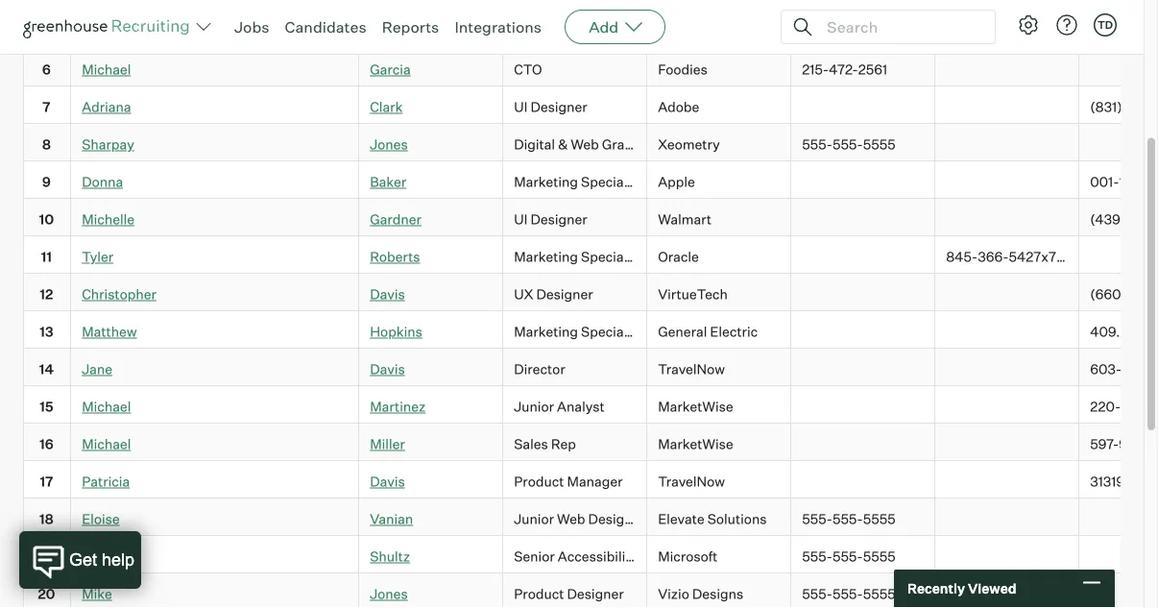 Task type: locate. For each thing, give the bounding box(es) containing it.
4 row from the top
[[23, 124, 1159, 161]]

row containing 13
[[23, 311, 1159, 348]]

web
[[571, 136, 599, 153], [557, 511, 586, 527]]

junior web designer
[[514, 511, 645, 527]]

0 vertical spatial davis link
[[370, 286, 405, 303]]

11 row from the top
[[23, 386, 1159, 423]]

phone (home)
[[803, 26, 882, 40]]

1 vertical spatial jones link
[[370, 586, 408, 602]]

name for last name
[[397, 26, 430, 40]]

17 cell
[[23, 461, 71, 498]]

davis link down hopkins link
[[370, 361, 405, 377]]

jones link down "shultz"
[[370, 586, 408, 602]]

0 vertical spatial ui designer
[[514, 98, 588, 115]]

0 vertical spatial travelnow
[[658, 361, 725, 377]]

travelnow up elevate
[[658, 473, 725, 490]]

jones up baker
[[370, 136, 408, 153]]

1 vertical spatial jones
[[370, 586, 408, 602]]

recently viewed
[[908, 580, 1017, 597]]

1 junior from the top
[[514, 398, 554, 415]]

michael down the first name
[[82, 61, 131, 78]]

specialist down digital & web graphic designer
[[581, 173, 643, 190]]

555-555-5555
[[803, 136, 896, 153], [803, 511, 896, 527], [803, 548, 896, 565], [803, 586, 896, 602]]

michael link down jane link
[[82, 398, 131, 415]]

7 row from the top
[[23, 236, 1159, 274]]

1 horizontal spatial 9
[[1159, 98, 1159, 115]]

0 vertical spatial 10
[[39, 211, 54, 228]]

9
[[1159, 98, 1159, 115], [42, 173, 51, 190]]

1 555-555-5555 from the top
[[803, 136, 896, 153]]

5555 for xeometry
[[864, 136, 896, 153]]

name right last
[[397, 26, 430, 40]]

555-555-5555 for vizio designs
[[803, 586, 896, 602]]

2 phone from the left
[[947, 26, 982, 40]]

2 michael from the top
[[82, 398, 131, 415]]

0 vertical spatial specialist
[[581, 173, 643, 190]]

name
[[110, 26, 143, 40], [397, 26, 430, 40]]

1 michael link from the top
[[82, 61, 131, 78]]

specialist for general electric
[[581, 323, 643, 340]]

product down senior
[[514, 586, 564, 602]]

1 specialist from the top
[[581, 173, 643, 190]]

row containing 20
[[23, 573, 1159, 608]]

tara link
[[82, 548, 110, 565]]

5555 for elevate solutions
[[864, 511, 896, 527]]

(831)-
[[1091, 98, 1129, 115]]

14 row from the top
[[23, 498, 1159, 536]]

michael link
[[82, 61, 131, 78], [82, 398, 131, 415], [82, 436, 131, 452]]

ui down cto
[[514, 98, 528, 115]]

1 vertical spatial michael link
[[82, 398, 131, 415]]

designer
[[531, 98, 588, 115], [655, 136, 712, 153], [531, 211, 588, 228], [537, 286, 594, 303], [589, 511, 645, 527], [641, 548, 698, 565], [567, 586, 624, 602]]

roberts link
[[370, 248, 420, 265]]

(660)-
[[1091, 286, 1133, 303]]

603-
[[1091, 361, 1123, 377]]

2 555-555-5555 from the top
[[803, 511, 896, 527]]

name right first
[[110, 26, 143, 40]]

0 vertical spatial jones
[[370, 136, 408, 153]]

ui designer up '&'
[[514, 98, 588, 115]]

1 michael from the top
[[82, 61, 131, 78]]

jones down "shultz"
[[370, 586, 408, 602]]

shultz link
[[370, 548, 410, 565]]

ui
[[514, 98, 528, 115], [514, 211, 528, 228]]

1 name from the left
[[110, 26, 143, 40]]

td button
[[1094, 13, 1118, 37]]

5555 for microsoft
[[864, 548, 896, 565]]

10 up 11 cell
[[39, 211, 54, 228]]

1 vertical spatial specialist
[[581, 248, 643, 265]]

0 vertical spatial junior
[[514, 398, 554, 415]]

4 5555 from the top
[[864, 586, 896, 602]]

2 junior from the top
[[514, 511, 554, 527]]

8 row from the top
[[23, 274, 1159, 311]]

(439)-859-
[[1091, 211, 1159, 228]]

10 row from the top
[[23, 348, 1159, 386]]

0 vertical spatial jones link
[[370, 136, 408, 153]]

specialist for oracle
[[581, 248, 643, 265]]

1 vertical spatial travelnow
[[658, 473, 725, 490]]

43
[[1146, 436, 1159, 452]]

3 michael link from the top
[[82, 436, 131, 452]]

michael for 6
[[82, 61, 131, 78]]

phone (mob
[[1091, 26, 1159, 40]]

marketing specialist for oracle
[[514, 248, 643, 265]]

157-
[[1120, 173, 1146, 190]]

marketwise down general electric
[[658, 398, 734, 415]]

row containing 14
[[23, 348, 1159, 386]]

marketwise up elevate
[[658, 436, 734, 452]]

13 row from the top
[[23, 461, 1159, 498]]

3 555-555-5555 from the top
[[803, 548, 896, 565]]

0 vertical spatial product
[[514, 473, 564, 490]]

3 5555 from the top
[[864, 548, 896, 565]]

walmart
[[658, 211, 712, 228]]

ui designer for adobe
[[514, 98, 588, 115]]

12 cell
[[23, 274, 71, 311]]

1 vertical spatial product
[[514, 586, 564, 602]]

sharpay
[[82, 136, 134, 153]]

2 ui designer from the top
[[514, 211, 588, 228]]

web down product manager
[[557, 511, 586, 527]]

2561
[[859, 61, 888, 78]]

davis link
[[370, 286, 405, 303], [370, 361, 405, 377], [370, 473, 405, 490]]

958-
[[1133, 286, 1159, 303]]

2 vertical spatial specialist
[[581, 323, 643, 340]]

travelnow for director
[[658, 361, 725, 377]]

2 jones link from the top
[[370, 586, 408, 602]]

2 horizontal spatial phone
[[1091, 26, 1126, 40]]

davis link for product
[[370, 473, 405, 490]]

jones link for product designer
[[370, 586, 408, 602]]

designer down accessibility
[[567, 586, 624, 602]]

designer down '&'
[[531, 211, 588, 228]]

1 marketwise from the top
[[658, 398, 734, 415]]

0 horizontal spatial 10
[[39, 211, 54, 228]]

product down sales rep
[[514, 473, 564, 490]]

1 row from the top
[[23, 11, 1159, 54]]

roberts
[[370, 248, 420, 265]]

1 vertical spatial ui designer
[[514, 211, 588, 228]]

jones link for digital & web graphic designer
[[370, 136, 408, 153]]

3 phone from the left
[[1091, 26, 1126, 40]]

2 marketing from the top
[[514, 248, 578, 265]]

20 cell
[[23, 573, 71, 608]]

14
[[39, 361, 54, 377]]

1 vertical spatial 9
[[42, 173, 51, 190]]

15 row from the top
[[23, 536, 1159, 573]]

3 marketing from the top
[[514, 323, 578, 340]]

4 555-555-5555 from the top
[[803, 586, 896, 602]]

27
[[1146, 173, 1159, 190]]

integrations link
[[455, 17, 542, 37]]

tara
[[82, 548, 110, 565]]

8 cell
[[23, 124, 71, 161]]

candidates link
[[285, 17, 367, 37]]

michelle link
[[82, 211, 135, 228]]

vizio designs
[[658, 586, 744, 602]]

2 5555 from the top
[[864, 511, 896, 527]]

2 vertical spatial marketing specialist
[[514, 323, 643, 340]]

designer up "vizio"
[[641, 548, 698, 565]]

1 vertical spatial marketing
[[514, 248, 578, 265]]

1 horizontal spatial 10
[[1154, 398, 1159, 415]]

phone left (mob
[[1091, 26, 1126, 40]]

designer right ux
[[537, 286, 594, 303]]

martinez link
[[370, 398, 426, 415]]

1 jones from the top
[[370, 136, 408, 153]]

marketing specialist down '&'
[[514, 173, 643, 190]]

2 vertical spatial marketing
[[514, 323, 578, 340]]

1 vertical spatial junior
[[514, 511, 554, 527]]

marketing up director
[[514, 323, 578, 340]]

row
[[23, 11, 1159, 54], [23, 49, 1159, 86], [23, 86, 1159, 124], [23, 124, 1159, 161], [23, 161, 1159, 199], [23, 199, 1159, 236], [23, 236, 1159, 274], [23, 274, 1159, 311], [23, 311, 1159, 348], [23, 348, 1159, 386], [23, 386, 1159, 423], [23, 423, 1159, 461], [23, 461, 1159, 498], [23, 498, 1159, 536], [23, 536, 1159, 573], [23, 573, 1159, 608]]

0 horizontal spatial phone
[[803, 26, 838, 40]]

viewed
[[969, 580, 1017, 597]]

row containing 8
[[23, 124, 1159, 161]]

9 right (831)-
[[1159, 98, 1159, 115]]

8
[[42, 136, 51, 153]]

designer up senior accessibility designer
[[589, 511, 645, 527]]

1 5555 from the top
[[864, 136, 896, 153]]

davis link for ux
[[370, 286, 405, 303]]

marketing specialist for general electric
[[514, 323, 643, 340]]

jones link up baker
[[370, 136, 408, 153]]

travelnow
[[658, 361, 725, 377], [658, 473, 725, 490]]

1 vertical spatial marketwise
[[658, 436, 734, 452]]

marketing specialist down ux designer
[[514, 323, 643, 340]]

15
[[40, 398, 53, 415]]

2 travelnow from the top
[[658, 473, 725, 490]]

row containing 7
[[23, 86, 1159, 124]]

1 vertical spatial 10
[[1154, 398, 1159, 415]]

elevate
[[658, 511, 705, 527]]

davis down "miller" link
[[370, 473, 405, 490]]

0 vertical spatial web
[[571, 136, 599, 153]]

2 vertical spatial davis link
[[370, 473, 405, 490]]

18 cell
[[23, 498, 71, 536]]

marketing
[[514, 173, 578, 190], [514, 248, 578, 265], [514, 323, 578, 340]]

2 vertical spatial michael link
[[82, 436, 131, 452]]

555-555-5555 for microsoft
[[803, 548, 896, 565]]

0 vertical spatial ui
[[514, 98, 528, 115]]

9 row from the top
[[23, 311, 1159, 348]]

gardner link
[[370, 211, 422, 228]]

2 marketing specialist from the top
[[514, 248, 643, 265]]

davis down roberts
[[370, 286, 405, 303]]

1 vertical spatial marketing specialist
[[514, 248, 643, 265]]

2 row from the top
[[23, 49, 1159, 86]]

michael link down the first name
[[82, 61, 131, 78]]

1 vertical spatial web
[[557, 511, 586, 527]]

marketing down the digital
[[514, 173, 578, 190]]

2 marketwise from the top
[[658, 436, 734, 452]]

junior up sales
[[514, 398, 554, 415]]

table
[[23, 11, 1159, 608]]

1 vertical spatial davis link
[[370, 361, 405, 377]]

gardner
[[370, 211, 422, 228]]

1 vertical spatial michael
[[82, 398, 131, 415]]

greenhouse recruiting image
[[23, 15, 196, 38]]

junior for junior web designer
[[514, 511, 554, 527]]

0 vertical spatial michael link
[[82, 61, 131, 78]]

5555 for vizio designs
[[864, 586, 896, 602]]

2 product from the top
[[514, 586, 564, 602]]

0 vertical spatial marketing
[[514, 173, 578, 190]]

0 vertical spatial marketing specialist
[[514, 173, 643, 190]]

0 vertical spatial marketwise
[[658, 398, 734, 415]]

marketing specialist
[[514, 173, 643, 190], [514, 248, 643, 265], [514, 323, 643, 340]]

first name
[[82, 26, 143, 40]]

2 vertical spatial davis
[[370, 473, 405, 490]]

13
[[40, 323, 53, 340]]

1 travelnow from the top
[[658, 361, 725, 377]]

12 row from the top
[[23, 423, 1159, 461]]

10 down 77
[[1154, 398, 1159, 415]]

3 row from the top
[[23, 86, 1159, 124]]

2 name from the left
[[397, 26, 430, 40]]

0 horizontal spatial name
[[110, 26, 143, 40]]

1 marketing specialist from the top
[[514, 173, 643, 190]]

1 marketing from the top
[[514, 173, 578, 190]]

15 cell
[[23, 386, 71, 423]]

web right '&'
[[571, 136, 599, 153]]

cell
[[936, 49, 1080, 86], [1080, 49, 1159, 86], [792, 86, 936, 124], [936, 86, 1080, 124], [936, 124, 1080, 161], [1080, 124, 1159, 161], [792, 161, 936, 199], [936, 161, 1080, 199], [792, 199, 936, 236], [936, 199, 1080, 236], [792, 236, 936, 274], [1080, 236, 1159, 274], [792, 274, 936, 311], [936, 274, 1080, 311], [792, 311, 936, 348], [936, 311, 1080, 348], [792, 348, 936, 386], [936, 348, 1080, 386], [792, 386, 936, 423], [936, 386, 1080, 423], [792, 423, 936, 461], [936, 423, 1080, 461], [792, 461, 936, 498], [936, 461, 1080, 498], [936, 498, 1080, 536], [1080, 498, 1159, 536], [936, 536, 1080, 573], [1080, 536, 1159, 573], [936, 573, 1080, 608], [1080, 573, 1159, 608]]

product
[[514, 473, 564, 490], [514, 586, 564, 602]]

2 davis from the top
[[370, 361, 405, 377]]

general electric
[[658, 323, 758, 340]]

oracle
[[658, 248, 699, 265]]

3 michael from the top
[[82, 436, 131, 452]]

0 horizontal spatial 9
[[42, 173, 51, 190]]

junior up senior
[[514, 511, 554, 527]]

specialist down ux designer
[[581, 323, 643, 340]]

michael down jane link
[[82, 398, 131, 415]]

7 cell
[[23, 86, 71, 124]]

microsoft
[[658, 548, 718, 565]]

2 michael link from the top
[[82, 398, 131, 415]]

1 horizontal spatial phone
[[947, 26, 982, 40]]

1 product from the top
[[514, 473, 564, 490]]

travelnow down general
[[658, 361, 725, 377]]

row containing first name
[[23, 11, 1159, 54]]

1 davis link from the top
[[370, 286, 405, 303]]

1 ui from the top
[[514, 98, 528, 115]]

7
[[43, 98, 50, 115]]

reports
[[382, 17, 439, 37]]

candidates
[[285, 17, 367, 37]]

1 davis from the top
[[370, 286, 405, 303]]

1 horizontal spatial name
[[397, 26, 430, 40]]

patricia
[[82, 473, 130, 490]]

597-
[[1091, 436, 1120, 452]]

product manager
[[514, 473, 623, 490]]

2 ui from the top
[[514, 211, 528, 228]]

marketing specialist up ux designer
[[514, 248, 643, 265]]

specialist left oracle
[[581, 248, 643, 265]]

3 marketing specialist from the top
[[514, 323, 643, 340]]

davis down hopkins link
[[370, 361, 405, 377]]

michael link for 16
[[82, 436, 131, 452]]

phone up 215-
[[803, 26, 838, 40]]

(439)-
[[1091, 211, 1133, 228]]

2 vertical spatial michael
[[82, 436, 131, 452]]

1 ui designer from the top
[[514, 98, 588, 115]]

michael up "patricia" link
[[82, 436, 131, 452]]

3 specialist from the top
[[581, 323, 643, 340]]

1 jones link from the top
[[370, 136, 408, 153]]

jones for product designer
[[370, 586, 408, 602]]

marketwise
[[658, 398, 734, 415], [658, 436, 734, 452]]

0 vertical spatial davis
[[370, 286, 405, 303]]

product for product manager
[[514, 473, 564, 490]]

971-
[[1120, 436, 1146, 452]]

clark link
[[370, 98, 403, 115]]

5555
[[864, 136, 896, 153], [864, 511, 896, 527], [864, 548, 896, 565], [864, 586, 896, 602]]

phone left the (work)
[[947, 26, 982, 40]]

michael link for 15
[[82, 398, 131, 415]]

tyler link
[[82, 248, 114, 265]]

5 row from the top
[[23, 161, 1159, 199]]

0 vertical spatial michael
[[82, 61, 131, 78]]

michael link up "patricia" link
[[82, 436, 131, 452]]

specialist for apple
[[581, 173, 643, 190]]

ui designer up ux designer
[[514, 211, 588, 228]]

2 specialist from the top
[[581, 248, 643, 265]]

designer up '&'
[[531, 98, 588, 115]]

miller
[[370, 436, 405, 452]]

2 jones from the top
[[370, 586, 408, 602]]

vanian
[[370, 511, 413, 527]]

19
[[39, 548, 54, 565]]

recently
[[908, 580, 966, 597]]

davis link down "miller" link
[[370, 473, 405, 490]]

ui up ux
[[514, 211, 528, 228]]

1 vertical spatial ui
[[514, 211, 528, 228]]

16 row from the top
[[23, 573, 1159, 608]]

3 davis link from the top
[[370, 473, 405, 490]]

3 davis from the top
[[370, 473, 405, 490]]

davis
[[370, 286, 405, 303], [370, 361, 405, 377], [370, 473, 405, 490]]

row containing 17
[[23, 461, 1159, 498]]

adriana link
[[82, 98, 131, 115]]

6 row from the top
[[23, 199, 1159, 236]]

9 up 10 cell
[[42, 173, 51, 190]]

11 cell
[[23, 236, 71, 274]]

1 phone from the left
[[803, 26, 838, 40]]

ux designer
[[514, 286, 594, 303]]

2 davis link from the top
[[370, 361, 405, 377]]

davis link down roberts
[[370, 286, 405, 303]]

1 vertical spatial davis
[[370, 361, 405, 377]]

5427x7526
[[1009, 248, 1081, 265]]

3131957981
[[1091, 473, 1159, 490]]

11
[[41, 248, 52, 265]]

manager
[[567, 473, 623, 490]]

mike
[[82, 586, 112, 602]]

marketing up ux designer
[[514, 248, 578, 265]]



Task type: vqa. For each thing, say whether or not it's contained in the screenshot.


Task type: describe. For each thing, give the bounding box(es) containing it.
215-472-2561
[[803, 61, 888, 78]]

last name
[[370, 26, 430, 40]]

77
[[1150, 361, 1159, 377]]

michael link for 6
[[82, 61, 131, 78]]

senior accessibility designer
[[514, 548, 698, 565]]

jobs link
[[234, 17, 270, 37]]

tyler
[[82, 248, 114, 265]]

adobe
[[658, 98, 700, 115]]

michael for 16
[[82, 436, 131, 452]]

solutions
[[708, 511, 767, 527]]

13 cell
[[23, 311, 71, 348]]

mike link
[[82, 586, 112, 602]]

220-894-10
[[1091, 398, 1159, 415]]

first
[[82, 26, 108, 40]]

phone for phone (home)
[[803, 26, 838, 40]]

ui for clark
[[514, 98, 528, 115]]

20
[[38, 586, 55, 602]]

reports link
[[382, 17, 439, 37]]

martinez
[[370, 398, 426, 415]]

foodies
[[658, 61, 708, 78]]

christopher
[[82, 286, 157, 303]]

rep
[[551, 436, 576, 452]]

366-
[[978, 248, 1009, 265]]

row containing 9
[[23, 161, 1159, 199]]

virtuetech
[[658, 286, 728, 303]]

digital
[[514, 136, 555, 153]]

ux
[[514, 286, 534, 303]]

graphic
[[602, 136, 652, 153]]

row containing 11
[[23, 236, 1159, 274]]

18
[[39, 511, 54, 527]]

555-555-5555 for elevate solutions
[[803, 511, 896, 527]]

davis for product
[[370, 473, 405, 490]]

donna
[[82, 173, 123, 190]]

001-157-27
[[1091, 173, 1159, 190]]

10 inside 10 cell
[[39, 211, 54, 228]]

product for product designer
[[514, 586, 564, 602]]

0 vertical spatial 9
[[1159, 98, 1159, 115]]

sharpay link
[[82, 136, 134, 153]]

jane
[[82, 361, 112, 377]]

603-149-77
[[1091, 361, 1159, 377]]

add button
[[565, 10, 666, 44]]

senior
[[514, 548, 555, 565]]

row containing 18
[[23, 498, 1159, 536]]

michelle
[[82, 211, 135, 228]]

eloise link
[[82, 511, 120, 527]]

garcia link
[[370, 61, 411, 78]]

marketwise for junior analyst
[[658, 398, 734, 415]]

name for first name
[[110, 26, 143, 40]]

last
[[370, 26, 395, 40]]

company
[[658, 26, 712, 40]]

row containing 15
[[23, 386, 1159, 423]]

td button
[[1091, 10, 1121, 40]]

row containing 6
[[23, 49, 1159, 86]]

001-
[[1091, 173, 1120, 190]]

integrations
[[455, 17, 542, 37]]

ui designer for walmart
[[514, 211, 588, 228]]

apple
[[658, 173, 695, 190]]

td
[[1098, 18, 1114, 31]]

9 cell
[[23, 161, 71, 199]]

accessibility
[[558, 548, 638, 565]]

(home)
[[841, 26, 882, 40]]

title
[[514, 26, 540, 40]]

jones for digital & web graphic designer
[[370, 136, 408, 153]]

12
[[40, 286, 53, 303]]

miller link
[[370, 436, 405, 452]]

10 cell
[[23, 199, 71, 236]]

phone (work)
[[947, 26, 1023, 40]]

sales
[[514, 436, 548, 452]]

designs
[[693, 586, 744, 602]]

ui for gardner
[[514, 211, 528, 228]]

&
[[558, 136, 568, 153]]

donna link
[[82, 173, 123, 190]]

travelnow for product manager
[[658, 473, 725, 490]]

configure image
[[1018, 13, 1041, 37]]

junior analyst
[[514, 398, 605, 415]]

marketing for oracle
[[514, 248, 578, 265]]

9 inside cell
[[42, 173, 51, 190]]

jobs
[[234, 17, 270, 37]]

6
[[42, 61, 51, 78]]

junior for junior analyst
[[514, 398, 554, 415]]

davis for ux
[[370, 286, 405, 303]]

garcia
[[370, 61, 411, 78]]

baker link
[[370, 173, 407, 190]]

19 cell
[[23, 536, 71, 573]]

Search text field
[[823, 13, 978, 41]]

patricia link
[[82, 473, 130, 490]]

409.545.02
[[1091, 323, 1159, 340]]

designer down adobe
[[655, 136, 712, 153]]

16 cell
[[23, 423, 71, 461]]

phone for phone (work)
[[947, 26, 982, 40]]

597-971-43
[[1091, 436, 1159, 452]]

jane link
[[82, 361, 112, 377]]

17
[[40, 473, 53, 490]]

row containing 19
[[23, 536, 1159, 573]]

row containing 16
[[23, 423, 1159, 461]]

add
[[589, 17, 619, 37]]

matthew link
[[82, 323, 137, 340]]

digital & web graphic designer
[[514, 136, 712, 153]]

clark
[[370, 98, 403, 115]]

table containing 6
[[23, 11, 1159, 608]]

marketing specialist for apple
[[514, 173, 643, 190]]

baker
[[370, 173, 407, 190]]

marketwise for sales rep
[[658, 436, 734, 452]]

894-
[[1122, 398, 1154, 415]]

14 cell
[[23, 348, 71, 386]]

(660)-958-
[[1091, 286, 1159, 303]]

michael for 15
[[82, 398, 131, 415]]

(work)
[[985, 26, 1023, 40]]

phone for phone (mob
[[1091, 26, 1126, 40]]

marketing for general electric
[[514, 323, 578, 340]]

6 cell
[[23, 49, 71, 86]]

row containing 12
[[23, 274, 1159, 311]]

marketing for apple
[[514, 173, 578, 190]]

16
[[39, 436, 54, 452]]

555-555-5555 for xeometry
[[803, 136, 896, 153]]

(mob
[[1129, 26, 1159, 40]]

472-
[[829, 61, 859, 78]]

row containing 10
[[23, 199, 1159, 236]]

adriana
[[82, 98, 131, 115]]

product designer
[[514, 586, 624, 602]]

analyst
[[557, 398, 605, 415]]

sales rep
[[514, 436, 576, 452]]

vizio
[[658, 586, 690, 602]]



